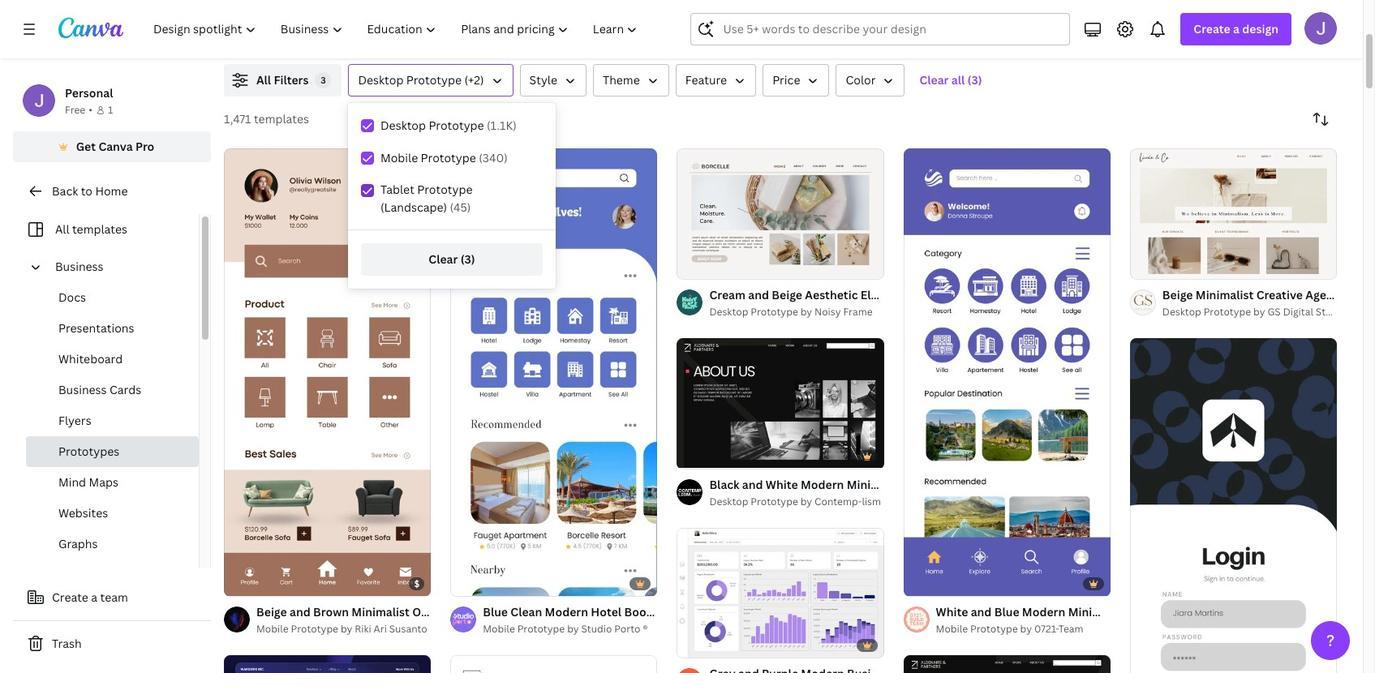 Task type: describe. For each thing, give the bounding box(es) containing it.
webs
[[1349, 287, 1376, 303]]

to
[[81, 183, 92, 199]]

(3) inside the clear all (3) button
[[968, 72, 982, 88]]

canva
[[99, 139, 133, 154]]

clean
[[511, 604, 542, 620]]

by for mobile prototype by riki ari susanto
[[341, 622, 353, 636]]

3 filter options selected element
[[315, 72, 331, 88]]

(+2)
[[465, 72, 484, 88]]

business cards link
[[26, 375, 199, 406]]

blue clean modern hotel booking mobile prototype link
[[483, 604, 769, 622]]

free •
[[65, 103, 92, 117]]

get canva pro button
[[13, 131, 211, 162]]

frame
[[844, 305, 873, 319]]

modern
[[545, 604, 588, 620]]

prototype templates image
[[991, 0, 1338, 45]]

create for create a design
[[1194, 21, 1231, 37]]

mobile prototype by 0721-team
[[936, 622, 1084, 636]]

of
[[695, 260, 704, 272]]

by for desktop prototype by noisy frame
[[801, 305, 813, 319]]

susanto
[[389, 622, 428, 636]]

desktop prototype by gs digital studio link
[[1163, 304, 1347, 320]]

trash link
[[13, 628, 211, 661]]

theme button
[[593, 64, 669, 97]]

templates for 1,471 templates
[[254, 111, 309, 127]]

get
[[76, 139, 96, 154]]

booking
[[624, 604, 669, 620]]

back
[[52, 183, 78, 199]]

dark blue and purple modern marketing blog desktop prototype image
[[224, 656, 431, 674]]

team
[[100, 590, 128, 605]]

beige minimalist creative agency webs desktop prototype by gs digital studio
[[1163, 287, 1376, 319]]

prototype for desktop prototype (+2)
[[406, 72, 462, 88]]

mind maps link
[[26, 467, 199, 498]]

(landscape)
[[381, 200, 447, 215]]

mobile prototype (340)
[[381, 150, 508, 166]]

noisy
[[815, 305, 841, 319]]

personal
[[65, 85, 113, 101]]

(340)
[[479, 150, 508, 166]]

a for design
[[1234, 21, 1240, 37]]

cream and beige aesthetic elegant online portfolio shop desktop prototype image
[[677, 149, 884, 278]]

by for desktop prototype by contemp-lism
[[801, 495, 813, 508]]

websites
[[58, 506, 108, 521]]

creative
[[1257, 287, 1303, 303]]

docs link
[[26, 282, 199, 313]]

desktop prototype (1.1k)
[[381, 118, 517, 133]]

porto
[[615, 622, 641, 636]]

business link
[[49, 252, 189, 282]]

maps
[[89, 475, 118, 490]]

contemp-
[[815, 495, 862, 508]]

back to home link
[[13, 175, 211, 208]]

create a team
[[52, 590, 128, 605]]

mobile prototype by riki ari susanto
[[256, 622, 428, 636]]

price
[[773, 72, 801, 88]]

mobile for mobile prototype by 0721-team
[[936, 622, 968, 636]]

beige and brown minimalist online shop menu furniture mobile prototype image
[[224, 149, 431, 596]]

all templates
[[55, 222, 127, 237]]

business for business
[[55, 259, 104, 274]]

blue clean modern hotel booking mobile prototype image
[[451, 149, 658, 596]]

desktop prototype by contemp-lism link
[[710, 494, 884, 510]]

tablet
[[381, 182, 415, 197]]

websites link
[[26, 498, 199, 529]]

desktop for desktop prototype by noisy frame
[[710, 305, 749, 319]]

theme
[[603, 72, 640, 88]]

desktop for desktop prototype by contemp-lism
[[710, 495, 749, 508]]

by inside the beige minimalist creative agency webs desktop prototype by gs digital studio
[[1254, 305, 1266, 319]]

0721-
[[1035, 622, 1059, 636]]

•
[[89, 103, 92, 117]]

team
[[1059, 622, 1084, 636]]

cards
[[110, 382, 141, 398]]

1,471
[[224, 111, 251, 127]]

trash
[[52, 636, 82, 652]]

feature button
[[676, 64, 757, 97]]

prototype for mobile prototype (340)
[[421, 150, 476, 166]]

beige minimalist creative agency website desktop prototype image
[[1130, 149, 1338, 278]]

desktop prototype by noisy frame link
[[710, 304, 884, 320]]

$
[[414, 578, 420, 590]]

blue clean modern hotel booking mobile prototype mobile prototype by studio porto ®
[[483, 604, 769, 636]]

desktop for desktop prototype (+2)
[[358, 72, 404, 88]]

black and white modern minimalist creative portfolio about us page website design prototype image
[[677, 339, 884, 468]]

mobile right booking
[[672, 604, 710, 620]]

style
[[530, 72, 558, 88]]

graphs
[[58, 536, 98, 552]]

mobile prototype by 0721-team link
[[936, 622, 1111, 638]]

clear for clear (3)
[[429, 252, 458, 267]]

hotel
[[591, 604, 622, 620]]

back to home
[[52, 183, 128, 199]]

login page wireframe mobile ui prototype image
[[1130, 338, 1338, 674]]



Task type: vqa. For each thing, say whether or not it's contained in the screenshot.


Task type: locate. For each thing, give the bounding box(es) containing it.
prototype for desktop prototype (1.1k)
[[429, 118, 484, 133]]

1 horizontal spatial (3)
[[968, 72, 982, 88]]

templates down all filters
[[254, 111, 309, 127]]

by left gs at the right of the page
[[1254, 305, 1266, 319]]

prototypes
[[58, 444, 119, 459]]

docs
[[58, 290, 86, 305]]

studio inside "blue clean modern hotel booking mobile prototype mobile prototype by studio porto ®"
[[581, 622, 612, 636]]

prototype inside tablet prototype (landscape)
[[417, 182, 473, 197]]

1,471 templates
[[224, 111, 309, 127]]

create inside dropdown button
[[1194, 21, 1231, 37]]

5
[[707, 260, 712, 272]]

0 horizontal spatial all
[[55, 222, 69, 237]]

None search field
[[691, 13, 1071, 45]]

(3)
[[968, 72, 982, 88], [461, 252, 475, 267]]

0 horizontal spatial studio
[[581, 622, 612, 636]]

1 right •
[[108, 103, 113, 117]]

0 vertical spatial all
[[256, 72, 271, 88]]

create left team
[[52, 590, 88, 605]]

lism
[[862, 495, 881, 508]]

feature
[[686, 72, 727, 88]]

0 vertical spatial clear
[[920, 72, 949, 88]]

beige minimalist creative agency webs link
[[1163, 286, 1376, 304]]

tablet prototype (landscape)
[[381, 182, 473, 215]]

clear
[[920, 72, 949, 88], [429, 252, 458, 267]]

prototype for mobile prototype by riki ari susanto
[[291, 622, 338, 636]]

all templates link
[[23, 214, 189, 245]]

mobile prototype by riki ari susanto link
[[256, 621, 431, 638]]

1 vertical spatial clear
[[429, 252, 458, 267]]

design
[[1243, 21, 1279, 37]]

a
[[1234, 21, 1240, 37], [91, 590, 97, 605]]

1 of 5 link
[[677, 149, 884, 279]]

®
[[643, 622, 648, 636]]

prototype inside button
[[406, 72, 462, 88]]

1 for 1
[[108, 103, 113, 117]]

a inside dropdown button
[[1234, 21, 1240, 37]]

0 vertical spatial studio
[[1316, 305, 1347, 319]]

1 horizontal spatial 1
[[689, 260, 693, 272]]

1 horizontal spatial templates
[[254, 111, 309, 127]]

desktop inside button
[[358, 72, 404, 88]]

style button
[[520, 64, 587, 97]]

clear left all
[[920, 72, 949, 88]]

1 horizontal spatial a
[[1234, 21, 1240, 37]]

pro
[[136, 139, 154, 154]]

by left "noisy" at right top
[[801, 305, 813, 319]]

0 vertical spatial business
[[55, 259, 104, 274]]

whiteboard link
[[26, 344, 199, 375]]

0 horizontal spatial (3)
[[461, 252, 475, 267]]

prototype
[[406, 72, 462, 88], [429, 118, 484, 133], [421, 150, 476, 166], [417, 182, 473, 197], [751, 305, 798, 319], [1204, 305, 1252, 319], [751, 495, 798, 508], [713, 604, 769, 620], [291, 622, 338, 636], [518, 622, 565, 636], [971, 622, 1018, 636]]

create for create a team
[[52, 590, 88, 605]]

0 horizontal spatial a
[[91, 590, 97, 605]]

clear all (3) button
[[912, 64, 991, 97]]

mobile for mobile prototype (340)
[[381, 150, 418, 166]]

mind maps
[[58, 475, 118, 490]]

1 horizontal spatial clear
[[920, 72, 949, 88]]

desktop prototype (+2) button
[[349, 64, 513, 97]]

whiteboard
[[58, 351, 123, 367]]

clear (3)
[[429, 252, 475, 267]]

create a design
[[1194, 21, 1279, 37]]

all filters
[[256, 72, 309, 88]]

studio inside the beige minimalist creative agency webs desktop prototype by gs digital studio
[[1316, 305, 1347, 319]]

desktop for desktop prototype (1.1k)
[[381, 118, 426, 133]]

by inside "blue clean modern hotel booking mobile prototype mobile prototype by studio porto ®"
[[567, 622, 579, 636]]

(3) down (45)
[[461, 252, 475, 267]]

graphs link
[[26, 529, 199, 560]]

create inside button
[[52, 590, 88, 605]]

a for team
[[91, 590, 97, 605]]

all
[[952, 72, 965, 88]]

0 vertical spatial templates
[[254, 111, 309, 127]]

mobile up the black and white modern minimalist creative portfolio website design prototype image
[[936, 622, 968, 636]]

create a design button
[[1181, 13, 1292, 45]]

0 vertical spatial create
[[1194, 21, 1231, 37]]

presentations
[[58, 321, 134, 336]]

all left filters
[[256, 72, 271, 88]]

studio down hotel
[[581, 622, 612, 636]]

templates down the back to home
[[72, 222, 127, 237]]

prototype for tablet prototype (landscape)
[[417, 182, 473, 197]]

0 vertical spatial (3)
[[968, 72, 982, 88]]

(1.1k)
[[487, 118, 517, 133]]

1
[[108, 103, 113, 117], [689, 260, 693, 272]]

business up flyers
[[58, 382, 107, 398]]

templates for all templates
[[72, 222, 127, 237]]

all down back
[[55, 222, 69, 237]]

riki
[[355, 622, 371, 636]]

1 vertical spatial studio
[[581, 622, 612, 636]]

clear (3) button
[[361, 243, 543, 276]]

blue
[[483, 604, 508, 620]]

(45)
[[450, 200, 471, 215]]

1 of 5
[[689, 260, 712, 272]]

flyers
[[58, 413, 91, 429]]

studio
[[1316, 305, 1347, 319], [581, 622, 612, 636]]

business
[[55, 259, 104, 274], [58, 382, 107, 398]]

all for all filters
[[256, 72, 271, 88]]

by left riki
[[341, 622, 353, 636]]

desktop
[[358, 72, 404, 88], [381, 118, 426, 133], [710, 305, 749, 319], [1163, 305, 1202, 319], [710, 495, 749, 508]]

Search search field
[[723, 14, 1060, 45]]

mobile down blue
[[483, 622, 515, 636]]

1 vertical spatial templates
[[72, 222, 127, 237]]

1 vertical spatial (3)
[[461, 252, 475, 267]]

mobile up the "tablet"
[[381, 150, 418, 166]]

3
[[321, 74, 326, 86]]

prototype for mobile prototype by 0721-team
[[971, 622, 1018, 636]]

clear down (45)
[[429, 252, 458, 267]]

minimalist
[[1196, 287, 1254, 303]]

flyers link
[[26, 406, 199, 437]]

by left contemp-
[[801, 495, 813, 508]]

studio for agency
[[1316, 305, 1347, 319]]

white and blue modern minimalist hotel booking mobile prototype image
[[904, 149, 1111, 596]]

1 horizontal spatial all
[[256, 72, 271, 88]]

studio for hotel
[[581, 622, 612, 636]]

0 vertical spatial 1
[[108, 103, 113, 117]]

free
[[65, 103, 85, 117]]

all
[[256, 72, 271, 88], [55, 222, 69, 237]]

mobile
[[381, 150, 418, 166], [672, 604, 710, 620], [256, 622, 289, 636], [483, 622, 515, 636], [936, 622, 968, 636]]

1 for 1 of 5
[[689, 260, 693, 272]]

studio down agency
[[1316, 305, 1347, 319]]

color
[[846, 72, 876, 88]]

by left 0721-
[[1021, 622, 1032, 636]]

by for mobile prototype by 0721-team
[[1021, 622, 1032, 636]]

ari
[[374, 622, 387, 636]]

desktop prototype by contemp-lism
[[710, 495, 881, 508]]

agency
[[1306, 287, 1347, 303]]

1 vertical spatial 1
[[689, 260, 693, 272]]

create left design
[[1194, 21, 1231, 37]]

get canva pro
[[76, 139, 154, 154]]

(3) right all
[[968, 72, 982, 88]]

0 horizontal spatial templates
[[72, 222, 127, 237]]

1 vertical spatial a
[[91, 590, 97, 605]]

(3) inside clear (3) button
[[461, 252, 475, 267]]

business for business cards
[[58, 382, 107, 398]]

business cards
[[58, 382, 141, 398]]

business up docs at the left
[[55, 259, 104, 274]]

1 horizontal spatial studio
[[1316, 305, 1347, 319]]

by down modern
[[567, 622, 579, 636]]

a left design
[[1234, 21, 1240, 37]]

desktop prototype by noisy frame
[[710, 305, 873, 319]]

desktop prototype (+2)
[[358, 72, 484, 88]]

0 horizontal spatial 1
[[108, 103, 113, 117]]

prototype for desktop prototype by contemp-lism
[[751, 495, 798, 508]]

mind
[[58, 475, 86, 490]]

prototype inside the beige minimalist creative agency webs desktop prototype by gs digital studio
[[1204, 305, 1252, 319]]

1 left of
[[689, 260, 693, 272]]

mobile up dark blue and purple modern marketing blog desktop prototype image
[[256, 622, 289, 636]]

digital
[[1284, 305, 1314, 319]]

0 horizontal spatial clear
[[429, 252, 458, 267]]

price button
[[763, 64, 830, 97]]

black and white minimalist interior company desktop prototype image
[[451, 656, 658, 674]]

mobile prototype by studio porto ® link
[[483, 622, 658, 638]]

a inside button
[[91, 590, 97, 605]]

0 horizontal spatial create
[[52, 590, 88, 605]]

a left team
[[91, 590, 97, 605]]

desktop inside the beige minimalist creative agency webs desktop prototype by gs digital studio
[[1163, 305, 1202, 319]]

0 vertical spatial a
[[1234, 21, 1240, 37]]

clear for clear all (3)
[[920, 72, 949, 88]]

grey and purple modern business dashboard app desktop prototype image
[[677, 528, 884, 658]]

Sort by button
[[1305, 103, 1338, 136]]

templates
[[254, 111, 309, 127], [72, 222, 127, 237]]

1 vertical spatial all
[[55, 222, 69, 237]]

beige
[[1163, 287, 1193, 303]]

1 vertical spatial business
[[58, 382, 107, 398]]

presentations link
[[26, 313, 199, 344]]

mobile for mobile prototype by riki ari susanto
[[256, 622, 289, 636]]

home
[[95, 183, 128, 199]]

all for all templates
[[55, 222, 69, 237]]

gs
[[1268, 305, 1281, 319]]

black and white modern minimalist creative portfolio website design prototype image
[[904, 656, 1111, 674]]

create a team button
[[13, 582, 211, 614]]

clear all (3)
[[920, 72, 982, 88]]

prototype for desktop prototype by noisy frame
[[751, 305, 798, 319]]

1 vertical spatial create
[[52, 590, 88, 605]]

color button
[[836, 64, 905, 97]]

top level navigation element
[[143, 13, 652, 45]]

1 horizontal spatial create
[[1194, 21, 1231, 37]]

jacob simon image
[[1305, 12, 1338, 45]]



